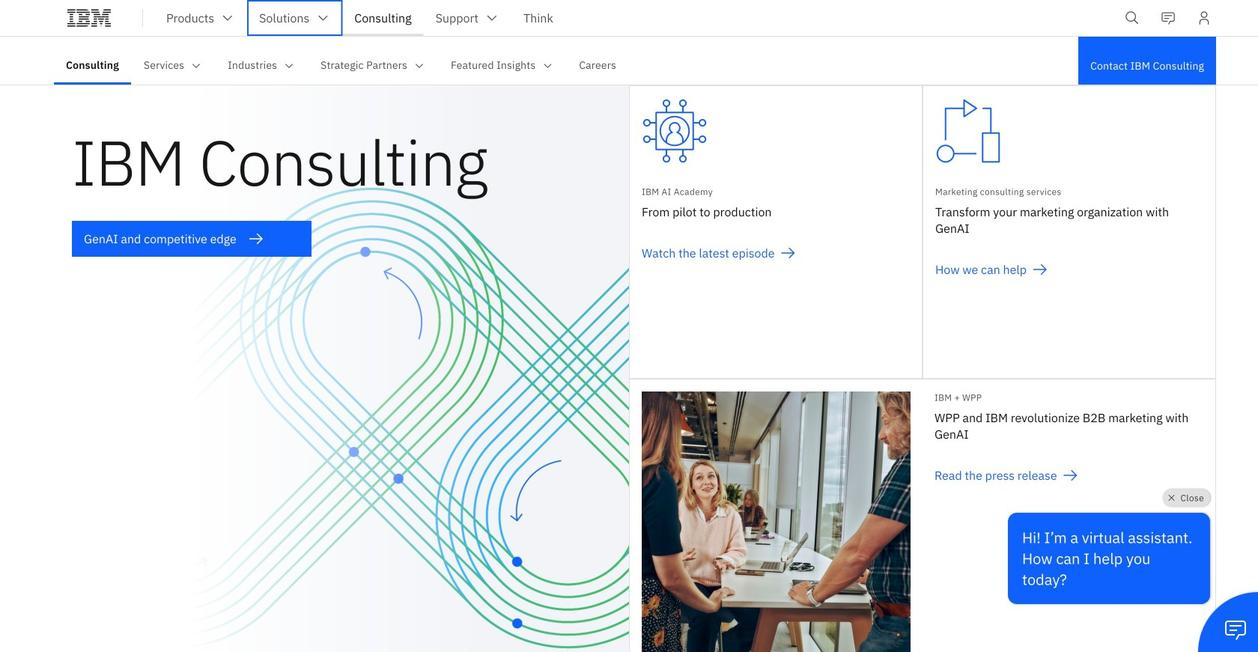 Task type: locate. For each thing, give the bounding box(es) containing it.
open the chat window image
[[1224, 618, 1248, 642]]



Task type: vqa. For each thing, say whether or not it's contained in the screenshot.
Open Cookie Preferences Modal section
no



